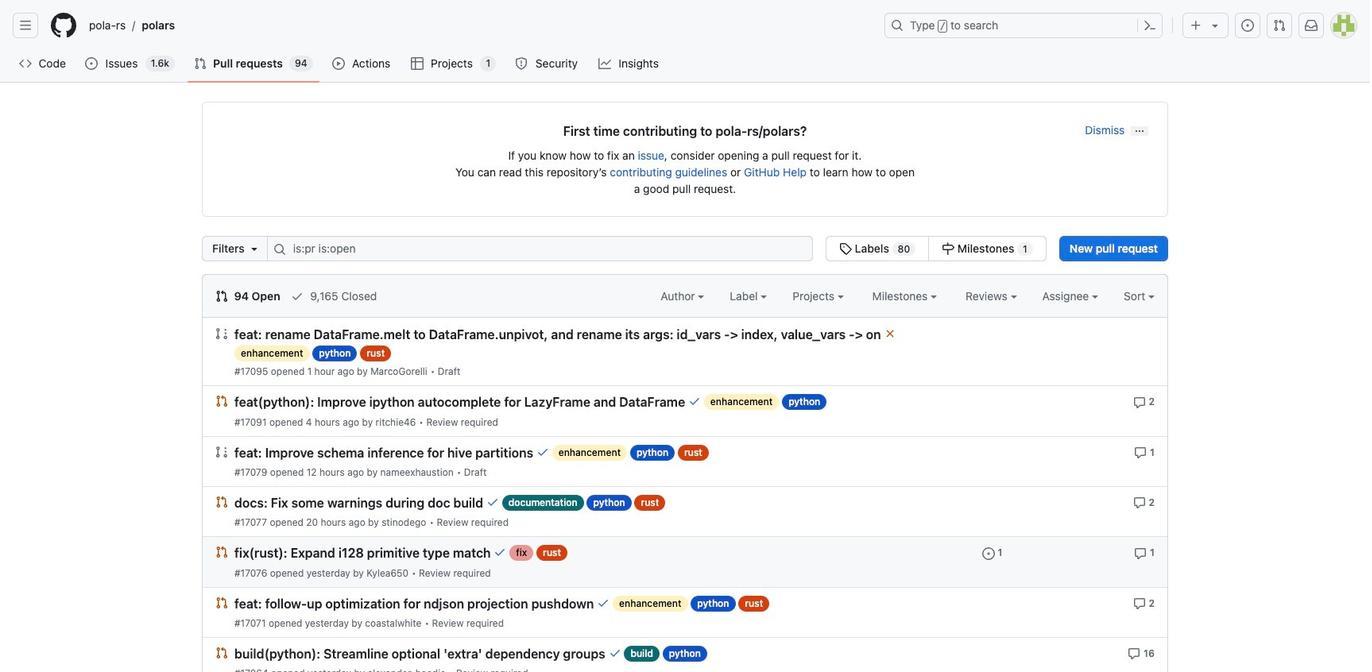 Task type: describe. For each thing, give the bounding box(es) containing it.
comment image for 26 / 26 checks ok icon
[[1135, 447, 1148, 460]]

comment image for 15 / 15 checks ok 'icon'
[[1134, 396, 1146, 409]]

draft pull request image for "19 / 30 checks ok" icon
[[215, 328, 228, 340]]

assignees image
[[1093, 296, 1099, 299]]

0 horizontal spatial git pull request image
[[215, 290, 228, 303]]

Search all issues text field
[[267, 236, 813, 262]]

author image
[[698, 296, 705, 299]]

21 / 21 checks ok image
[[597, 597, 610, 610]]

1 open pull request image from the top
[[215, 546, 228, 559]]

open pull request element for "22 / 22 checks ok" icon to the bottom
[[215, 546, 228, 559]]

open pull request image for 21 / 21 checks ok image
[[215, 597, 228, 610]]

comment image for "22 / 22 checks ok" icon to the bottom
[[1135, 547, 1148, 560]]

10 / 10 checks ok image
[[609, 647, 621, 660]]

open pull request element for 10 / 10 checks ok icon
[[215, 646, 228, 660]]

check image
[[291, 290, 304, 303]]

open pull request element for 21 / 21 checks ok image
[[215, 596, 228, 610]]

2 horizontal spatial issue opened image
[[1242, 19, 1255, 32]]

draft pull request image for 26 / 26 checks ok icon
[[215, 446, 228, 458]]

open pull request element for 15 / 15 checks ok 'icon'
[[215, 395, 228, 408]]

draft pull request element for "19 / 30 checks ok" icon
[[215, 327, 228, 340]]

0 vertical spatial 22 / 22 checks ok image
[[487, 496, 499, 509]]

search image
[[273, 243, 286, 256]]

label image
[[761, 296, 767, 299]]

git pull request image
[[194, 57, 207, 70]]

Issues search field
[[267, 236, 813, 262]]

comment image for the topmost "22 / 22 checks ok" icon
[[1134, 497, 1146, 510]]

0 horizontal spatial issue opened image
[[85, 57, 98, 70]]

26 / 26 checks ok image
[[537, 446, 549, 458]]

draft pull request element for 26 / 26 checks ok icon
[[215, 445, 228, 458]]

open pull request image for the open pull request element corresponding to 15 / 15 checks ok 'icon'
[[215, 395, 228, 408]]

play image
[[332, 57, 345, 70]]

comment image for 21 / 21 checks ok image
[[1134, 598, 1146, 611]]



Task type: locate. For each thing, give the bounding box(es) containing it.
1 vertical spatial issue opened image
[[85, 57, 98, 70]]

homepage image
[[51, 13, 76, 38]]

2 vertical spatial open pull request image
[[215, 647, 228, 660]]

0 vertical spatial open pull request image
[[215, 546, 228, 559]]

1 vertical spatial git pull request image
[[215, 290, 228, 303]]

1 vertical spatial 22 / 22 checks ok image
[[494, 546, 507, 559]]

2 draft pull request image from the top
[[215, 446, 228, 458]]

0 vertical spatial draft pull request image
[[215, 328, 228, 340]]

19 / 30 checks ok image
[[885, 328, 897, 340]]

command palette image
[[1144, 19, 1157, 32]]

3 open pull request element from the top
[[215, 546, 228, 559]]

22 / 22 checks ok image
[[487, 496, 499, 509], [494, 546, 507, 559]]

triangle down image
[[248, 243, 261, 255]]

2 open pull request image from the top
[[215, 597, 228, 610]]

code image
[[19, 57, 32, 70]]

2 open pull request image from the top
[[215, 496, 228, 509]]

1 vertical spatial comment image
[[1134, 598, 1146, 611]]

triangle down image
[[1209, 19, 1222, 32]]

3 open pull request image from the top
[[215, 647, 228, 660]]

1 vertical spatial draft pull request image
[[215, 446, 228, 458]]

comment image
[[1134, 396, 1146, 409], [1134, 497, 1146, 510], [1135, 547, 1148, 560], [1128, 648, 1141, 661]]

open pull request image
[[215, 546, 228, 559], [215, 597, 228, 610], [215, 647, 228, 660]]

tag image
[[840, 243, 852, 255]]

0 vertical spatial comment image
[[1135, 447, 1148, 460]]

comment image
[[1135, 447, 1148, 460], [1134, 598, 1146, 611]]

1 draft pull request element from the top
[[215, 327, 228, 340]]

table image
[[411, 57, 424, 70]]

list
[[83, 13, 875, 38]]

1 vertical spatial draft pull request element
[[215, 445, 228, 458]]

1 vertical spatial open pull request image
[[215, 597, 228, 610]]

milestone image
[[942, 243, 955, 255]]

1 horizontal spatial issue opened image
[[982, 547, 995, 560]]

issue opened image
[[1242, 19, 1255, 32], [85, 57, 98, 70], [982, 547, 995, 560]]

banner
[[0, 0, 1371, 83]]

5 open pull request element from the top
[[215, 646, 228, 660]]

graph image
[[598, 57, 611, 70]]

2 draft pull request element from the top
[[215, 445, 228, 458]]

shield image
[[516, 57, 528, 70]]

0 vertical spatial git pull request image
[[1274, 19, 1286, 32]]

1 draft pull request image from the top
[[215, 328, 228, 340]]

1 vertical spatial open pull request image
[[215, 496, 228, 509]]

open pull request image for the open pull request element associated with the topmost "22 / 22 checks ok" icon
[[215, 496, 228, 509]]

issue element
[[826, 236, 1047, 262]]

1 horizontal spatial git pull request image
[[1274, 19, 1286, 32]]

open pull request image
[[215, 395, 228, 408], [215, 496, 228, 509]]

git pull request image
[[1274, 19, 1286, 32], [215, 290, 228, 303]]

4 open pull request element from the top
[[215, 596, 228, 610]]

inbox image
[[1306, 19, 1318, 32]]

0 vertical spatial draft pull request element
[[215, 327, 228, 340]]

open pull request element
[[215, 395, 228, 408], [215, 495, 228, 509], [215, 546, 228, 559], [215, 596, 228, 610], [215, 646, 228, 660]]

0 vertical spatial issue opened image
[[1242, 19, 1255, 32]]

git pull request image left inbox "icon"
[[1274, 19, 1286, 32]]

None search field
[[202, 236, 1047, 262]]

draft pull request element
[[215, 327, 228, 340], [215, 445, 228, 458]]

draft pull request image
[[215, 328, 228, 340], [215, 446, 228, 458]]

2 open pull request element from the top
[[215, 495, 228, 509]]

0 vertical spatial open pull request image
[[215, 395, 228, 408]]

15 / 15 checks ok image
[[689, 395, 701, 408]]

1 open pull request element from the top
[[215, 395, 228, 408]]

git pull request image left check icon
[[215, 290, 228, 303]]

2 vertical spatial issue opened image
[[982, 547, 995, 560]]

open pull request element for the topmost "22 / 22 checks ok" icon
[[215, 495, 228, 509]]

1 open pull request image from the top
[[215, 395, 228, 408]]

open pull request image for 10 / 10 checks ok icon
[[215, 647, 228, 660]]



Task type: vqa. For each thing, say whether or not it's contained in the screenshot.
top Draft Pull Request 'image'
yes



